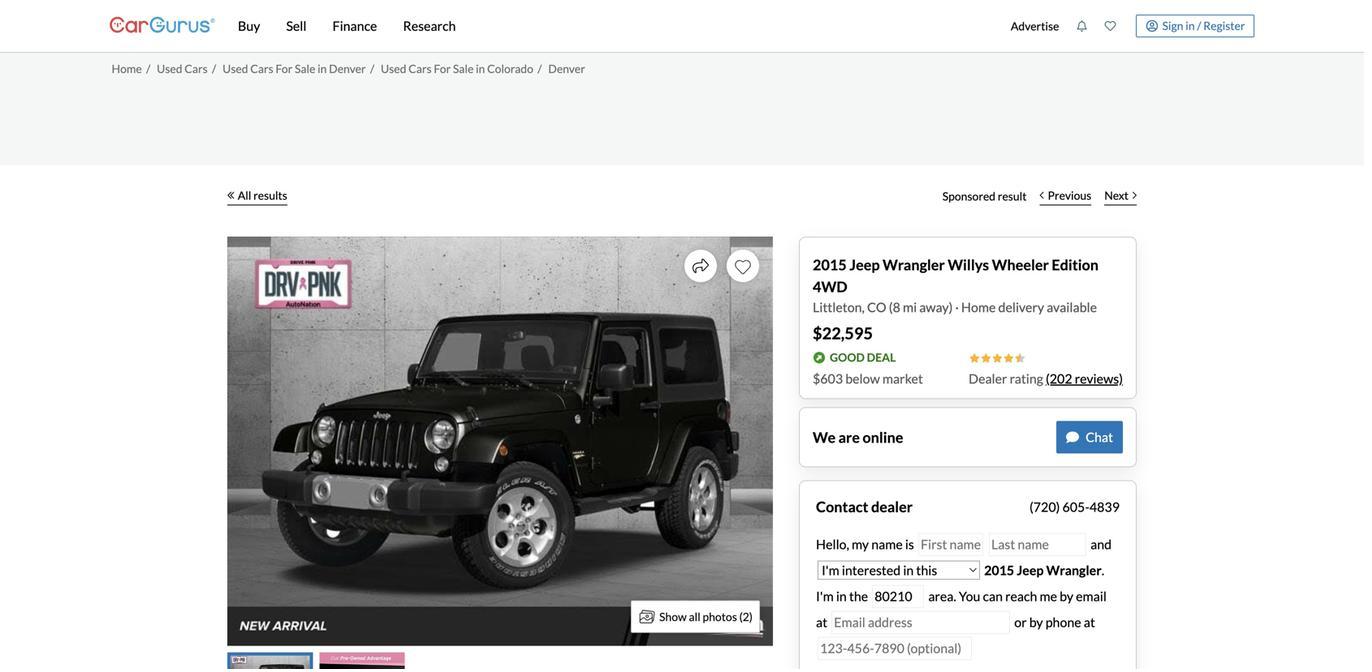 Task type: describe. For each thing, give the bounding box(es) containing it.
2015 jeep wrangler willys wheeler edition 4wd littleton, co (8 mi away) · home delivery available
[[813, 256, 1099, 315]]

are
[[839, 429, 860, 446]]

chevron double left image
[[227, 191, 235, 199]]

buy button
[[225, 0, 273, 52]]

/ inside menu item
[[1198, 18, 1202, 32]]

(720) 605-4839
[[1030, 499, 1120, 515]]

next link
[[1099, 178, 1144, 214]]

by inside area. you can reach me by email at
[[1060, 589, 1074, 604]]

area. you can reach me by email at
[[816, 589, 1107, 630]]

chevron right image
[[1133, 191, 1137, 199]]

all
[[689, 610, 701, 624]]

user icon image
[[1147, 20, 1159, 32]]

wrangler for 2015 jeep wrangler willys wheeler edition 4wd littleton, co (8 mi away) · home delivery available
[[883, 256, 945, 274]]

contact dealer
[[816, 498, 913, 516]]

show all photos (2)
[[660, 610, 753, 624]]

0 horizontal spatial home
[[112, 62, 142, 75]]

home / used cars / used cars for sale in denver / used cars for sale in colorado / denver
[[112, 62, 586, 75]]

chevron left image
[[1040, 191, 1044, 199]]

phone
[[1046, 615, 1082, 630]]

Zip code field
[[873, 585, 925, 608]]

605-
[[1063, 499, 1090, 515]]

all results
[[238, 188, 287, 202]]

i'm
[[816, 589, 834, 604]]

saved cars image
[[1105, 20, 1117, 32]]

sign in / register link
[[1136, 15, 1255, 37]]

results
[[254, 188, 287, 202]]

rating
[[1010, 371, 1044, 387]]

$603 below market
[[813, 371, 924, 387]]

sign in / register menu item
[[1125, 15, 1255, 37]]

2 at from the left
[[1084, 615, 1096, 630]]

1 used from the left
[[157, 62, 182, 75]]

jeep for 2015 jeep wrangler willys wheeler edition 4wd littleton, co (8 mi away) · home delivery available
[[850, 256, 880, 274]]

at inside area. you can reach me by email at
[[816, 615, 828, 630]]

·
[[956, 299, 959, 315]]

we
[[813, 429, 836, 446]]

away)
[[920, 299, 953, 315]]

good
[[830, 351, 865, 364]]

1 vertical spatial by
[[1030, 615, 1044, 630]]

/ right home link
[[146, 62, 150, 75]]

/ down finance dropdown button
[[370, 62, 375, 75]]

2015 for 2015 jeep wrangler willys wheeler edition 4wd littleton, co (8 mi away) · home delivery available
[[813, 256, 847, 274]]

sign
[[1163, 18, 1184, 32]]

1 sale from the left
[[295, 62, 316, 75]]

comment image
[[1067, 431, 1080, 444]]

sell
[[286, 18, 307, 34]]

or
[[1015, 615, 1027, 630]]

deal
[[867, 351, 896, 364]]

in inside the . i'm in the
[[837, 589, 847, 604]]

all
[[238, 188, 251, 202]]

previous
[[1048, 188, 1092, 202]]

3 used from the left
[[381, 62, 407, 75]]

(8
[[889, 299, 901, 315]]

research button
[[390, 0, 469, 52]]

reach
[[1006, 589, 1038, 604]]

can
[[983, 589, 1003, 604]]

(202 reviews) button
[[1046, 369, 1124, 389]]

available
[[1047, 299, 1098, 315]]

in down sell 'dropdown button'
[[318, 62, 327, 75]]

area.
[[929, 589, 957, 604]]

2 used from the left
[[223, 62, 248, 75]]

hello, my name is
[[816, 537, 917, 552]]

menu containing sign in / register
[[1003, 3, 1255, 49]]

vehicle full photo image
[[227, 237, 773, 646]]

wheeler
[[992, 256, 1049, 274]]

4wd
[[813, 278, 848, 296]]

chat button
[[1057, 421, 1124, 454]]

the
[[850, 589, 869, 604]]

photos
[[703, 610, 737, 624]]

wrangler for 2015 jeep wrangler
[[1047, 563, 1102, 578]]

dealer rating (202 reviews)
[[969, 371, 1124, 387]]

littleton,
[[813, 299, 865, 315]]

email
[[1077, 589, 1107, 604]]

cargurus logo homepage link link
[[110, 3, 215, 49]]

online
[[863, 429, 904, 446]]

is
[[906, 537, 915, 552]]

edition
[[1052, 256, 1099, 274]]

dealer
[[969, 371, 1008, 387]]

sign in / register
[[1163, 18, 1246, 32]]



Task type: locate. For each thing, give the bounding box(es) containing it.
0 vertical spatial 2015
[[813, 256, 847, 274]]

jeep for 2015 jeep wrangler
[[1017, 563, 1044, 578]]

market
[[883, 371, 924, 387]]

0 horizontal spatial denver
[[329, 62, 366, 75]]

below
[[846, 371, 880, 387]]

in left colorado
[[476, 62, 485, 75]]

reviews)
[[1075, 371, 1124, 387]]

1 horizontal spatial cars
[[250, 62, 274, 75]]

sale
[[295, 62, 316, 75], [453, 62, 474, 75]]

1 horizontal spatial sale
[[453, 62, 474, 75]]

sponsored result
[[943, 189, 1027, 203]]

1 horizontal spatial 2015
[[985, 563, 1015, 578]]

used
[[157, 62, 182, 75], [223, 62, 248, 75], [381, 62, 407, 75]]

finance button
[[320, 0, 390, 52]]

1 vertical spatial wrangler
[[1047, 563, 1102, 578]]

me
[[1040, 589, 1058, 604]]

4839
[[1090, 499, 1120, 515]]

Phone (optional) telephone field
[[818, 637, 972, 660]]

1 vertical spatial home
[[962, 299, 996, 315]]

0 horizontal spatial sale
[[295, 62, 316, 75]]

2 for from the left
[[434, 62, 451, 75]]

advertise
[[1011, 19, 1060, 33]]

in
[[1186, 18, 1195, 32], [318, 62, 327, 75], [476, 62, 485, 75], [837, 589, 847, 604]]

tab list
[[227, 653, 773, 669]]

2015 up "4wd"
[[813, 256, 847, 274]]

dealer
[[872, 498, 913, 516]]

willys
[[948, 256, 990, 274]]

0 horizontal spatial 2015
[[813, 256, 847, 274]]

view vehicle photo 2 image
[[320, 653, 405, 669]]

used down the buy popup button
[[223, 62, 248, 75]]

or by phone at
[[1015, 615, 1096, 630]]

/ right used cars link on the left top of page
[[212, 62, 216, 75]]

for
[[276, 62, 293, 75], [434, 62, 451, 75]]

my
[[852, 537, 869, 552]]

/ right colorado
[[538, 62, 542, 75]]

2015 up can
[[985, 563, 1015, 578]]

1 horizontal spatial jeep
[[1017, 563, 1044, 578]]

contact
[[816, 498, 869, 516]]

share image
[[693, 258, 709, 274]]

denver down finance dropdown button
[[329, 62, 366, 75]]

0 horizontal spatial jeep
[[850, 256, 880, 274]]

cargurus logo homepage link image
[[110, 3, 215, 49]]

hello,
[[816, 537, 850, 552]]

co
[[868, 299, 887, 315]]

1 horizontal spatial at
[[1084, 615, 1096, 630]]

1 denver from the left
[[329, 62, 366, 75]]

1 horizontal spatial by
[[1060, 589, 1074, 604]]

2015
[[813, 256, 847, 274], [985, 563, 1015, 578]]

at
[[816, 615, 828, 630], [1084, 615, 1096, 630]]

sale left colorado
[[453, 62, 474, 75]]

home
[[112, 62, 142, 75], [962, 299, 996, 315]]

we are online
[[813, 429, 904, 446]]

1 horizontal spatial denver
[[549, 62, 586, 75]]

next
[[1105, 188, 1129, 202]]

used cars for sale in denver link
[[223, 62, 366, 75]]

jeep down last name field
[[1017, 563, 1044, 578]]

2015 for 2015 jeep wrangler
[[985, 563, 1015, 578]]

delivery
[[999, 299, 1045, 315]]

jeep
[[850, 256, 880, 274], [1017, 563, 1044, 578]]

0 horizontal spatial wrangler
[[883, 256, 945, 274]]

3 cars from the left
[[409, 62, 432, 75]]

2 horizontal spatial cars
[[409, 62, 432, 75]]

show all photos (2) link
[[631, 601, 760, 633]]

(2)
[[740, 610, 753, 624]]

menu bar containing buy
[[215, 0, 1003, 52]]

1 at from the left
[[816, 615, 828, 630]]

used cars for sale in colorado link
[[381, 62, 534, 75]]

you
[[959, 589, 981, 604]]

2 cars from the left
[[250, 62, 274, 75]]

and
[[1089, 537, 1112, 552]]

1 horizontal spatial home
[[962, 299, 996, 315]]

$22,595
[[813, 324, 873, 343]]

for down sell 'dropdown button'
[[276, 62, 293, 75]]

by right or
[[1030, 615, 1044, 630]]

/ left the register
[[1198, 18, 1202, 32]]

cars down cargurus logo homepage link
[[185, 62, 208, 75]]

2015 inside 2015 jeep wrangler willys wheeler edition 4wd littleton, co (8 mi away) · home delivery available
[[813, 256, 847, 274]]

previous link
[[1034, 178, 1099, 214]]

denver
[[329, 62, 366, 75], [549, 62, 586, 75]]

home down cargurus logo homepage link link
[[112, 62, 142, 75]]

used right home link
[[157, 62, 182, 75]]

$603
[[813, 371, 843, 387]]

home inside 2015 jeep wrangler willys wheeler edition 4wd littleton, co (8 mi away) · home delivery available
[[962, 299, 996, 315]]

denver right colorado
[[549, 62, 586, 75]]

cars down research dropdown button
[[409, 62, 432, 75]]

(202
[[1046, 371, 1073, 387]]

at right the phone
[[1084, 615, 1096, 630]]

show
[[660, 610, 687, 624]]

menu bar
[[215, 0, 1003, 52]]

0 horizontal spatial used
[[157, 62, 182, 75]]

menu
[[1003, 3, 1255, 49]]

1 horizontal spatial for
[[434, 62, 451, 75]]

0 vertical spatial home
[[112, 62, 142, 75]]

1 horizontal spatial used
[[223, 62, 248, 75]]

wrangler
[[883, 256, 945, 274], [1047, 563, 1102, 578]]

1 cars from the left
[[185, 62, 208, 75]]

jeep up the co
[[850, 256, 880, 274]]

0 horizontal spatial at
[[816, 615, 828, 630]]

in inside menu item
[[1186, 18, 1195, 32]]

1 for from the left
[[276, 62, 293, 75]]

home link
[[112, 62, 142, 75]]

home right ·
[[962, 299, 996, 315]]

buy
[[238, 18, 260, 34]]

sell button
[[273, 0, 320, 52]]

advertise link
[[1003, 3, 1068, 49]]

view vehicle photo 1 image
[[227, 653, 313, 669]]

2 horizontal spatial used
[[381, 62, 407, 75]]

. i'm in the
[[816, 563, 1105, 604]]

0 horizontal spatial by
[[1030, 615, 1044, 630]]

at down i'm at bottom
[[816, 615, 828, 630]]

0 horizontal spatial for
[[276, 62, 293, 75]]

result
[[998, 189, 1027, 203]]

by
[[1060, 589, 1074, 604], [1030, 615, 1044, 630]]

colorado
[[487, 62, 534, 75]]

(720)
[[1030, 499, 1061, 515]]

wrangler inside 2015 jeep wrangler willys wheeler edition 4wd littleton, co (8 mi away) · home delivery available
[[883, 256, 945, 274]]

Email address email field
[[832, 611, 1011, 634]]

good deal
[[830, 351, 896, 364]]

open notifications image
[[1077, 20, 1088, 32]]

used down research dropdown button
[[381, 62, 407, 75]]

2 sale from the left
[[453, 62, 474, 75]]

research
[[403, 18, 456, 34]]

all results link
[[227, 178, 287, 214]]

wrangler up mi
[[883, 256, 945, 274]]

Last name field
[[990, 533, 1087, 556]]

2015 jeep wrangler
[[985, 563, 1102, 578]]

in right sign
[[1186, 18, 1195, 32]]

by right me
[[1060, 589, 1074, 604]]

1 horizontal spatial wrangler
[[1047, 563, 1102, 578]]

0 vertical spatial wrangler
[[883, 256, 945, 274]]

in right i'm at bottom
[[837, 589, 847, 604]]

for down research dropdown button
[[434, 62, 451, 75]]

1 vertical spatial jeep
[[1017, 563, 1044, 578]]

sponsored
[[943, 189, 996, 203]]

register
[[1204, 18, 1246, 32]]

1 vertical spatial 2015
[[985, 563, 1015, 578]]

0 horizontal spatial cars
[[185, 62, 208, 75]]

jeep inside 2015 jeep wrangler willys wheeler edition 4wd littleton, co (8 mi away) · home delivery available
[[850, 256, 880, 274]]

0 vertical spatial by
[[1060, 589, 1074, 604]]

finance
[[333, 18, 377, 34]]

chat
[[1086, 429, 1114, 445]]

.
[[1102, 563, 1105, 578]]

cars down the buy popup button
[[250, 62, 274, 75]]

First name field
[[919, 533, 984, 556]]

name
[[872, 537, 903, 552]]

0 vertical spatial jeep
[[850, 256, 880, 274]]

2 denver from the left
[[549, 62, 586, 75]]

mi
[[903, 299, 917, 315]]

wrangler up email
[[1047, 563, 1102, 578]]

used cars link
[[157, 62, 208, 75]]

sale down sell 'dropdown button'
[[295, 62, 316, 75]]



Task type: vqa. For each thing, say whether or not it's contained in the screenshot.
Forester to the bottom
no



